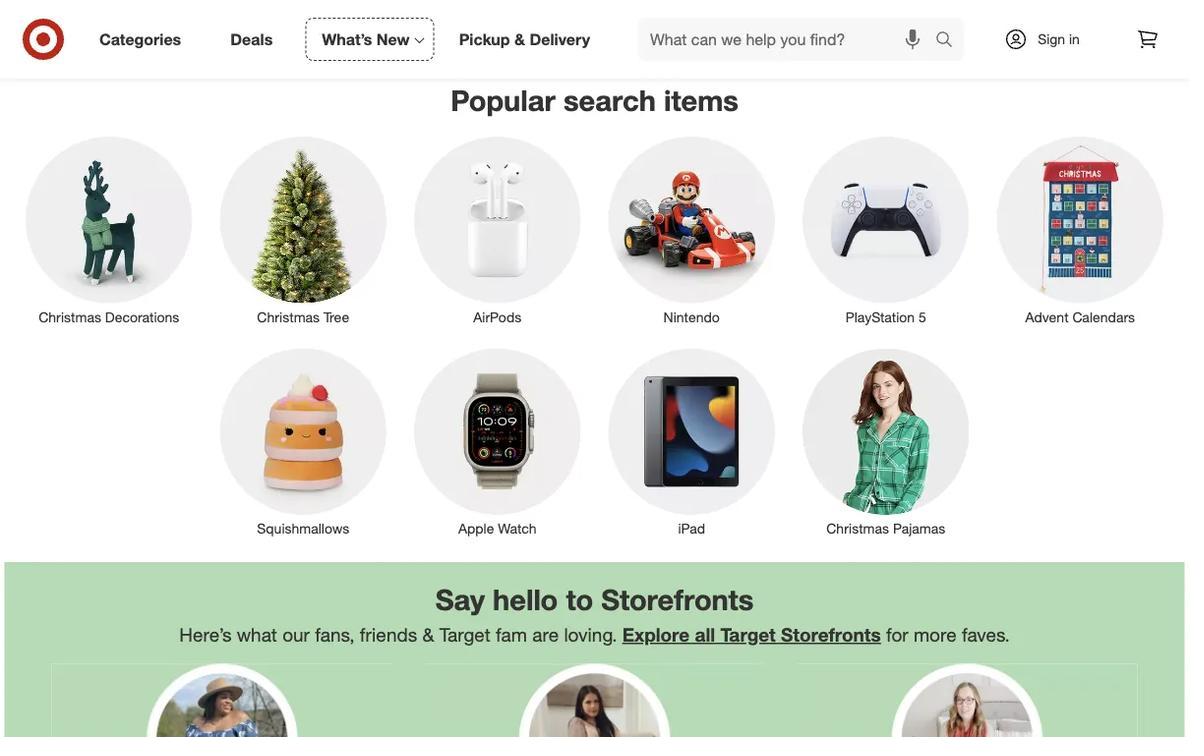 Task type: vqa. For each thing, say whether or not it's contained in the screenshot.
purchased within $21.70 reg $31.00 Sale Ends today When purchased online
no



Task type: describe. For each thing, give the bounding box(es) containing it.
christmas for christmas decorations
[[39, 308, 101, 326]]

the inside have a cozy, colorful christmas with the new holiday collection by justina blakeney.
[[1075, 0, 1097, 8]]

ipad link
[[595, 345, 789, 539]]

0 vertical spatial search
[[927, 32, 974, 51]]

advent
[[1025, 308, 1069, 326]]

new for mcgee's
[[530, 0, 559, 8]]

nostalgia
[[484, 8, 548, 28]]

pickup & delivery link
[[442, 18, 615, 61]]

squishmallows link
[[206, 345, 400, 539]]

holiday inside have a cozy, colorful christmas with the new holiday collection by justina blakeney.
[[816, 8, 867, 28]]

have a cozy, colorful christmas with the new holiday collection by justina blakeney. link
[[801, 0, 1173, 48]]

new inside have a cozy, colorful christmas with the new holiday collection by justina blakeney.
[[1102, 0, 1131, 8]]

christmas pajamas link
[[789, 345, 983, 539]]

a inside have a cozy, colorful christmas with the new holiday collection by justina blakeney.
[[856, 0, 865, 8]]

with for the
[[1041, 0, 1071, 8]]

warmth,
[[424, 8, 480, 28]]

squishmallows
[[257, 520, 349, 538]]

tree
[[324, 308, 349, 326]]

popular
[[451, 83, 556, 118]]

what's
[[322, 30, 372, 49]]

christmas tree link
[[206, 133, 400, 327]]

a inside shea mcgee's new holiday collection evokes warmth, nostalgia & a sense of tradition.
[[567, 8, 575, 28]]

ones.
[[74, 28, 112, 47]]

what
[[237, 624, 277, 647]]

explore inside 'explore the new collection filled with joyful gift ideas to make the most of the holidays with loved ones.'
[[31, 0, 85, 8]]

ideas
[[31, 8, 69, 28]]

search button
[[927, 18, 974, 65]]

playstation 5
[[846, 308, 926, 326]]

playstation
[[846, 308, 915, 326]]

for
[[886, 624, 908, 647]]

fans,
[[315, 624, 355, 647]]

make
[[92, 8, 130, 28]]

christmas inside have a cozy, colorful christmas with the new holiday collection by justina blakeney.
[[965, 0, 1037, 8]]

shea mcgee's new holiday collection evokes warmth, nostalgia & a sense of tradition. link
[[408, 0, 781, 48]]

loving.
[[564, 624, 617, 647]]

collection inside 'explore the new collection filled with joyful gift ideas to make the most of the holidays with loved ones.'
[[149, 0, 217, 8]]

1 target from the left
[[439, 624, 491, 647]]

nintendo link
[[595, 133, 789, 327]]

gift
[[334, 0, 357, 8]]

pickup & delivery
[[459, 30, 590, 49]]

mcgee's
[[464, 0, 526, 8]]

shea
[[424, 0, 460, 8]]

calendars
[[1072, 308, 1135, 326]]

of inside 'explore the new collection filled with joyful gift ideas to make the most of the holidays with loved ones.'
[[201, 8, 214, 28]]

deals link
[[214, 18, 297, 61]]

christmas decorations link
[[12, 133, 206, 327]]

holidays
[[246, 8, 304, 28]]

to inside 'explore the new collection filled with joyful gift ideas to make the most of the holidays with loved ones.'
[[74, 8, 88, 28]]

explore the new collection filled with joyful gift ideas to make the most of the holidays with loved ones. link
[[16, 0, 389, 67]]

advent calendars
[[1025, 308, 1135, 326]]

items
[[664, 83, 739, 118]]

apple watch link
[[400, 345, 595, 539]]

watch
[[498, 520, 537, 538]]

what's new
[[322, 30, 410, 49]]

pajamas
[[893, 520, 945, 538]]

deals
[[230, 30, 273, 49]]

what's new link
[[305, 18, 434, 61]]

1 horizontal spatial with
[[308, 8, 337, 28]]

by
[[943, 8, 960, 28]]

advent calendars link
[[983, 133, 1177, 327]]

apple
[[458, 520, 494, 538]]

What can we help you find? suggestions appear below search field
[[638, 18, 940, 61]]

ipad
[[678, 520, 705, 538]]

explore inside the say hello to storefronts here's what our fans, friends & target fam are loving. explore all target storefronts for more faves.
[[622, 624, 690, 647]]

faves.
[[962, 624, 1010, 647]]

our
[[282, 624, 310, 647]]

categories link
[[83, 18, 206, 61]]

1 horizontal spatial storefronts
[[781, 624, 881, 647]]

new for the
[[116, 0, 145, 8]]

christmas decorations
[[39, 308, 179, 326]]

say hello to storefronts here's what our fans, friends & target fam are loving. explore all target storefronts for more faves.
[[179, 582, 1010, 647]]



Task type: locate. For each thing, give the bounding box(es) containing it.
evokes
[[691, 0, 740, 8]]

christmas up justina
[[965, 0, 1037, 8]]

1 of from the left
[[201, 8, 214, 28]]

2 new from the left
[[530, 0, 559, 8]]

1 vertical spatial explore
[[622, 624, 690, 647]]

1 horizontal spatial search
[[927, 32, 974, 51]]

collection up 'tradition.'
[[618, 0, 686, 8]]

new inside 'explore the new collection filled with joyful gift ideas to make the most of the holidays with loved ones.'
[[116, 0, 145, 8]]

0 horizontal spatial explore
[[31, 0, 85, 8]]

a left cozy,
[[856, 0, 865, 8]]

with inside have a cozy, colorful christmas with the new holiday collection by justina blakeney.
[[1041, 0, 1071, 8]]

the up make
[[89, 0, 112, 8]]

christmas left decorations
[[39, 308, 101, 326]]

christmas
[[965, 0, 1037, 8], [39, 308, 101, 326], [257, 308, 320, 326], [826, 520, 889, 538]]

have a cozy, colorful christmas with the new holiday collection by justina blakeney.
[[816, 0, 1131, 28]]

most
[[161, 8, 197, 28]]

the up categories
[[135, 8, 157, 28]]

of
[[201, 8, 214, 28], [626, 8, 639, 28]]

0 horizontal spatial target
[[439, 624, 491, 647]]

1 new from the left
[[116, 0, 145, 8]]

& inside shea mcgee's new holiday collection evokes warmth, nostalgia & a sense of tradition.
[[552, 8, 562, 28]]

2 horizontal spatial collection
[[871, 8, 939, 28]]

2 target from the left
[[720, 624, 776, 647]]

to up the ones.
[[74, 8, 88, 28]]

1 horizontal spatial explore
[[622, 624, 690, 647]]

explore up the ideas
[[31, 0, 85, 8]]

with for joyful
[[259, 0, 289, 8]]

new
[[377, 30, 410, 49]]

collection inside have a cozy, colorful christmas with the new holiday collection by justina blakeney.
[[871, 8, 939, 28]]

here's
[[179, 624, 232, 647]]

with
[[259, 0, 289, 8], [1041, 0, 1071, 8], [308, 8, 337, 28]]

target down say in the bottom of the page
[[439, 624, 491, 647]]

colorful
[[908, 0, 961, 8]]

sign in link
[[987, 18, 1110, 61]]

0 horizontal spatial storefronts
[[601, 582, 754, 617]]

& up "delivery"
[[552, 8, 562, 28]]

christmas pajamas
[[826, 520, 945, 538]]

joyful
[[293, 0, 330, 8]]

new
[[116, 0, 145, 8], [530, 0, 559, 8], [1102, 0, 1131, 8]]

2 horizontal spatial new
[[1102, 0, 1131, 8]]

the down filled
[[219, 8, 241, 28]]

new up nostalgia
[[530, 0, 559, 8]]

3 new from the left
[[1102, 0, 1131, 8]]

0 horizontal spatial of
[[201, 8, 214, 28]]

& right friends
[[422, 624, 434, 647]]

5
[[919, 308, 926, 326]]

a up "delivery"
[[567, 8, 575, 28]]

explore
[[31, 0, 85, 8], [622, 624, 690, 647]]

storefronts up all
[[601, 582, 754, 617]]

decorations
[[105, 308, 179, 326]]

christmas left pajamas
[[826, 520, 889, 538]]

with up holidays
[[259, 0, 289, 8]]

2 horizontal spatial &
[[552, 8, 562, 28]]

1 vertical spatial storefronts
[[781, 624, 881, 647]]

with up blakeney.
[[1041, 0, 1071, 8]]

are
[[532, 624, 559, 647]]

& down nostalgia
[[514, 30, 525, 49]]

collection inside shea mcgee's new holiday collection evokes warmth, nostalgia & a sense of tradition.
[[618, 0, 686, 8]]

justina
[[965, 8, 1015, 28]]

explore the new collection filled with joyful gift ideas to make the most of the holidays with loved ones.
[[31, 0, 357, 47]]

& inside the say hello to storefronts here's what our fans, friends & target fam are loving. explore all target storefronts for more faves.
[[422, 624, 434, 647]]

0 horizontal spatial &
[[422, 624, 434, 647]]

search down by at the top of page
[[927, 32, 974, 51]]

collection
[[149, 0, 217, 8], [618, 0, 686, 8], [871, 8, 939, 28]]

in
[[1069, 30, 1080, 48]]

christmas for christmas tree
[[257, 308, 320, 326]]

to inside the say hello to storefronts here's what our fans, friends & target fam are loving. explore all target storefronts for more faves.
[[566, 582, 593, 617]]

all
[[695, 624, 715, 647]]

explore left all
[[622, 624, 690, 647]]

categories
[[99, 30, 181, 49]]

sense
[[579, 8, 621, 28]]

airpods link
[[400, 133, 595, 327]]

storefronts
[[601, 582, 754, 617], [781, 624, 881, 647]]

tradition.
[[644, 8, 705, 28]]

& inside pickup & delivery link
[[514, 30, 525, 49]]

1 horizontal spatial to
[[566, 582, 593, 617]]

fam
[[496, 624, 527, 647]]

the
[[89, 0, 112, 8], [1075, 0, 1097, 8], [135, 8, 157, 28], [219, 8, 241, 28]]

pickup
[[459, 30, 510, 49]]

hello
[[493, 582, 558, 617]]

christmas left tree in the left of the page
[[257, 308, 320, 326]]

loved
[[31, 28, 69, 47]]

search down shea mcgee's new holiday collection evokes warmth, nostalgia & a sense of tradition. link
[[564, 83, 656, 118]]

0 horizontal spatial a
[[567, 8, 575, 28]]

search
[[927, 32, 974, 51], [564, 83, 656, 118]]

storefronts left for
[[781, 624, 881, 647]]

holiday
[[564, 0, 614, 8], [816, 8, 867, 28]]

playstation 5 link
[[789, 133, 983, 327]]

sign in
[[1038, 30, 1080, 48]]

to up loving.
[[566, 582, 593, 617]]

shea mcgee's new holiday collection evokes warmth, nostalgia & a sense of tradition.
[[424, 0, 740, 28]]

0 horizontal spatial to
[[74, 8, 88, 28]]

0 horizontal spatial search
[[564, 83, 656, 118]]

filled
[[222, 0, 255, 8]]

christmas tree
[[257, 308, 349, 326]]

2 of from the left
[[626, 8, 639, 28]]

holiday inside shea mcgee's new holiday collection evokes warmth, nostalgia & a sense of tradition.
[[564, 0, 614, 8]]

0 vertical spatial to
[[74, 8, 88, 28]]

1 vertical spatial to
[[566, 582, 593, 617]]

collection down cozy,
[[871, 8, 939, 28]]

1 horizontal spatial target
[[720, 624, 776, 647]]

collection up most
[[149, 0, 217, 8]]

popular search items
[[451, 83, 739, 118]]

a
[[856, 0, 865, 8], [567, 8, 575, 28]]

friends
[[360, 624, 417, 647]]

blakeney.
[[1019, 8, 1086, 28]]

of right most
[[201, 8, 214, 28]]

0 vertical spatial explore
[[31, 0, 85, 8]]

1 vertical spatial search
[[564, 83, 656, 118]]

target
[[439, 624, 491, 647], [720, 624, 776, 647]]

0 horizontal spatial holiday
[[564, 0, 614, 8]]

0 horizontal spatial collection
[[149, 0, 217, 8]]

&
[[552, 8, 562, 28], [514, 30, 525, 49], [422, 624, 434, 647]]

apple watch
[[458, 520, 537, 538]]

cozy,
[[869, 0, 904, 8]]

holiday down have
[[816, 8, 867, 28]]

to
[[74, 8, 88, 28], [566, 582, 593, 617]]

0 vertical spatial storefronts
[[601, 582, 754, 617]]

target right all
[[720, 624, 776, 647]]

the up blakeney.
[[1075, 0, 1097, 8]]

say
[[435, 582, 485, 617]]

1 horizontal spatial &
[[514, 30, 525, 49]]

delivery
[[530, 30, 590, 49]]

christmas for christmas pajamas
[[826, 520, 889, 538]]

more
[[914, 624, 957, 647]]

new inside shea mcgee's new holiday collection evokes warmth, nostalgia & a sense of tradition.
[[530, 0, 559, 8]]

explore all target storefronts link
[[622, 624, 881, 647]]

1 horizontal spatial a
[[856, 0, 865, 8]]

2 horizontal spatial with
[[1041, 0, 1071, 8]]

nintendo
[[663, 308, 720, 326]]

1 horizontal spatial holiday
[[816, 8, 867, 28]]

have
[[816, 0, 852, 8]]

airpods
[[473, 308, 522, 326]]

of right sense
[[626, 8, 639, 28]]

1 horizontal spatial of
[[626, 8, 639, 28]]

of inside shea mcgee's new holiday collection evokes warmth, nostalgia & a sense of tradition.
[[626, 8, 639, 28]]

holiday up sense
[[564, 0, 614, 8]]

0 horizontal spatial with
[[259, 0, 289, 8]]

new up sign in link
[[1102, 0, 1131, 8]]

1 horizontal spatial collection
[[618, 0, 686, 8]]

2 vertical spatial &
[[422, 624, 434, 647]]

sign
[[1038, 30, 1065, 48]]

0 horizontal spatial new
[[116, 0, 145, 8]]

1 horizontal spatial new
[[530, 0, 559, 8]]

1 vertical spatial &
[[514, 30, 525, 49]]

new up make
[[116, 0, 145, 8]]

with down joyful on the left top of the page
[[308, 8, 337, 28]]

0 vertical spatial &
[[552, 8, 562, 28]]



